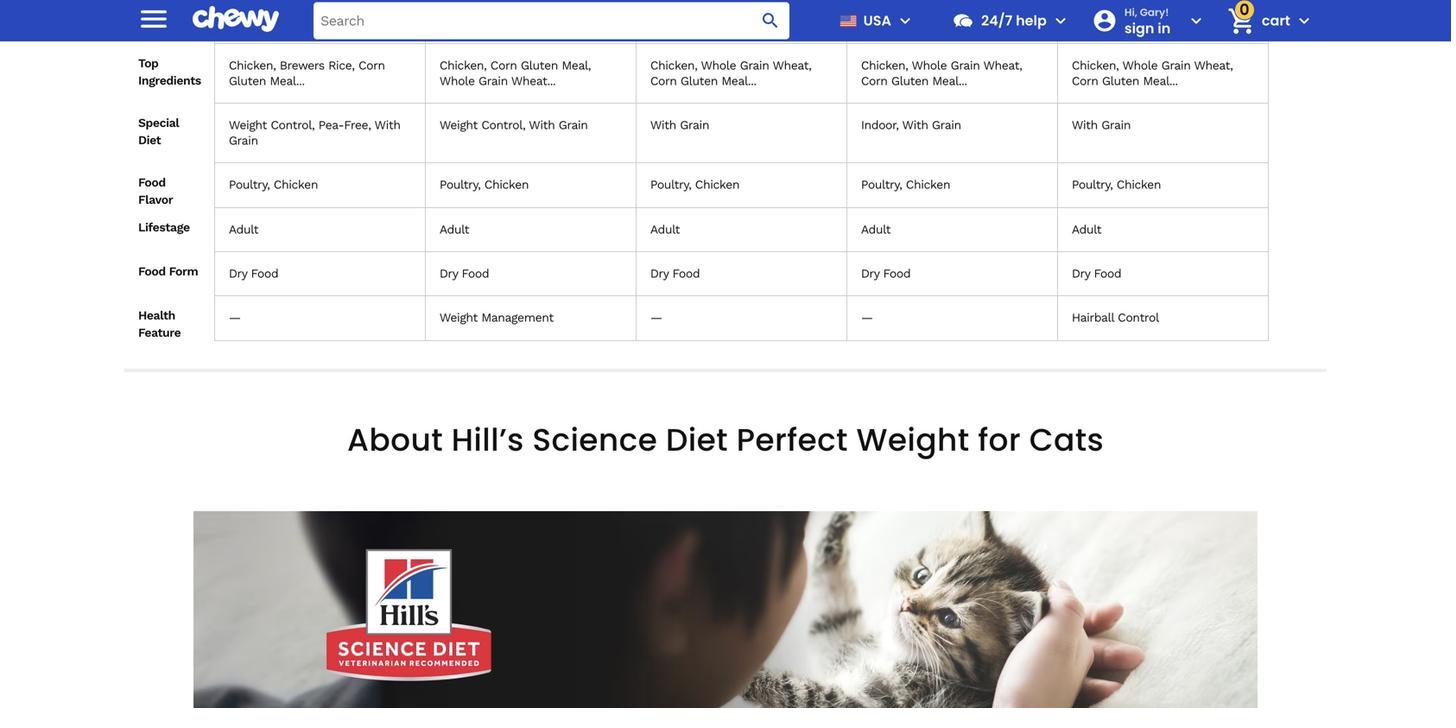 Task type: locate. For each thing, give the bounding box(es) containing it.
0 horizontal spatial diet
[[138, 133, 161, 147]]

help menu image
[[1050, 10, 1071, 31]]

top ingredients
[[138, 56, 201, 88]]

1 with from the left
[[375, 118, 401, 132]]

gluten inside chicken,  corn gluten meal, whole grain wheat...
[[521, 58, 558, 73]]

control
[[1118, 311, 1159, 325]]

chicken, inside chicken,  corn gluten meal, whole grain wheat...
[[440, 58, 487, 73]]

food
[[138, 175, 166, 190], [138, 264, 166, 279], [251, 267, 278, 281], [462, 267, 489, 281], [673, 267, 700, 281], [883, 267, 911, 281], [1094, 267, 1122, 281]]

wheat, down account menu icon
[[1194, 58, 1233, 73]]

$56.99
[[1072, 8, 1128, 29]]

4 adult from the left
[[861, 223, 891, 237]]

2 chicken from the left
[[484, 178, 529, 192]]

24/7 help link
[[945, 0, 1047, 41]]

2 poultry, from the left
[[440, 178, 481, 192]]

top
[[138, 56, 158, 70]]

control,
[[271, 118, 315, 132], [481, 118, 526, 132]]

$58.89
[[229, 8, 285, 29]]

chicken
[[274, 178, 318, 192], [484, 178, 529, 192], [695, 178, 740, 192], [906, 178, 950, 192], [1117, 178, 1161, 192]]

diet
[[138, 133, 161, 147], [666, 418, 728, 462]]

dry
[[229, 267, 247, 281], [440, 267, 458, 281], [650, 267, 669, 281], [861, 267, 880, 281], [1072, 267, 1090, 281]]

4 poultry, chicken from the left
[[861, 178, 950, 192]]

dry food
[[229, 267, 278, 281], [440, 267, 489, 281], [650, 267, 700, 281], [861, 267, 911, 281], [1072, 267, 1122, 281]]

chicken,  brewers rice,  corn gluten meal...
[[229, 58, 385, 88]]

special diet
[[138, 116, 179, 147]]

gluten
[[521, 58, 558, 73], [229, 74, 266, 88], [681, 74, 718, 88], [891, 74, 929, 88], [1102, 74, 1140, 88]]

1 poultry, chicken from the left
[[229, 178, 318, 192]]

indoor,
[[861, 118, 899, 132]]

science
[[533, 418, 658, 462]]

1 horizontal spatial control,
[[481, 118, 526, 132]]

weight for weight control, pea-free, with grain
[[229, 118, 267, 132]]

sign
[[1125, 18, 1155, 38]]

2 dry from the left
[[440, 267, 458, 281]]

menu image
[[895, 10, 916, 31]]

poultry, chicken
[[229, 178, 318, 192], [440, 178, 529, 192], [650, 178, 740, 192], [861, 178, 950, 192], [1072, 178, 1161, 192]]

hi, gary! sign in
[[1125, 5, 1171, 38]]

3 adult from the left
[[650, 223, 680, 237]]

whole
[[701, 58, 736, 73], [912, 58, 947, 73], [1123, 58, 1158, 73], [440, 74, 475, 88]]

5 with from the left
[[1072, 118, 1098, 132]]

autoship
[[138, 24, 188, 38]]

0 horizontal spatial with grain
[[650, 118, 709, 132]]

chicken,  whole grain wheat, corn gluten meal... down submit search icon on the right top of the page
[[650, 58, 812, 88]]

corn inside chicken,  brewers rice,  corn gluten meal...
[[359, 58, 385, 73]]

—
[[229, 311, 241, 325], [650, 311, 662, 325], [861, 311, 873, 325]]

poultry,
[[229, 178, 270, 192], [440, 178, 481, 192], [650, 178, 692, 192], [861, 178, 902, 192], [1072, 178, 1113, 192]]

adult
[[229, 223, 258, 237], [440, 223, 469, 237], [650, 223, 680, 237], [861, 223, 891, 237], [1072, 223, 1102, 237]]

0 horizontal spatial chicken,  whole grain wheat, corn gluten meal...
[[650, 58, 812, 88]]

grain
[[740, 58, 769, 73], [951, 58, 980, 73], [1162, 58, 1191, 73], [479, 74, 508, 88], [559, 118, 588, 132], [680, 118, 709, 132], [932, 118, 961, 132], [1102, 118, 1131, 132], [229, 134, 258, 148]]

3 wheat, from the left
[[1194, 58, 1233, 73]]

2 chicken, from the left
[[440, 58, 487, 73]]

chewy support image
[[952, 10, 975, 32]]

food flavor
[[138, 175, 173, 207]]

1 vertical spatial diet
[[666, 418, 728, 462]]

cart menu image
[[1294, 10, 1315, 31]]

2 horizontal spatial —
[[861, 311, 873, 325]]

usa
[[864, 11, 892, 30]]

2 horizontal spatial chicken,  whole grain wheat, corn gluten meal...
[[1072, 58, 1233, 88]]

1 horizontal spatial —
[[650, 311, 662, 325]]

24/7
[[981, 11, 1013, 30]]

1 control, from the left
[[271, 118, 315, 132]]

free,
[[344, 118, 371, 132]]

1 meal... from the left
[[270, 74, 305, 88]]

2 horizontal spatial wheat,
[[1194, 58, 1233, 73]]

2 meal... from the left
[[722, 74, 757, 88]]

control, for with
[[481, 118, 526, 132]]

diet inside special diet
[[138, 133, 161, 147]]

chicken, inside chicken,  brewers rice,  corn gluten meal...
[[229, 58, 276, 73]]

with
[[375, 118, 401, 132], [529, 118, 555, 132], [650, 118, 676, 132], [902, 118, 928, 132], [1072, 118, 1098, 132]]

chicken,  whole grain wheat, corn gluten meal... down in at the right of page
[[1072, 58, 1233, 88]]

menu image
[[137, 2, 171, 36]]

1 horizontal spatial wheat,
[[984, 58, 1022, 73]]

hi,
[[1125, 5, 1138, 19]]

0 horizontal spatial —
[[229, 311, 241, 325]]

chicken,  whole grain wheat, corn gluten meal...
[[650, 58, 812, 88], [861, 58, 1022, 88], [1072, 58, 1233, 88]]

5 dry food from the left
[[1072, 267, 1122, 281]]

meal... inside chicken,  brewers rice,  corn gluten meal...
[[270, 74, 305, 88]]

perfect
[[737, 418, 848, 462]]

weight
[[229, 118, 267, 132], [440, 118, 478, 132], [440, 311, 478, 325], [857, 418, 970, 462]]

weight management
[[440, 311, 554, 325]]

account menu image
[[1186, 10, 1207, 31]]

gary!
[[1140, 5, 1169, 19]]

0 horizontal spatial control,
[[271, 118, 315, 132]]

0 horizontal spatial wheat,
[[773, 58, 812, 73]]

1 horizontal spatial chicken,  whole grain wheat, corn gluten meal...
[[861, 58, 1022, 88]]

chicken,
[[229, 58, 276, 73], [440, 58, 487, 73], [650, 58, 698, 73], [861, 58, 908, 73], [1072, 58, 1119, 73]]

meal...
[[270, 74, 305, 88], [722, 74, 757, 88], [933, 74, 967, 88], [1143, 74, 1178, 88]]

3 dry food from the left
[[650, 267, 700, 281]]

items image
[[1226, 6, 1257, 36]]

weight inside weight control, pea-free, with grain
[[229, 118, 267, 132]]

1 chicken, from the left
[[229, 58, 276, 73]]

0 vertical spatial diet
[[138, 133, 161, 147]]

with grain
[[650, 118, 709, 132], [1072, 118, 1131, 132]]

control, inside weight control, pea-free, with grain
[[271, 118, 315, 132]]

3 — from the left
[[861, 311, 873, 325]]

2 adult from the left
[[440, 223, 469, 237]]

chicken,  whole grain wheat, corn gluten meal... down chewy support "image"
[[861, 58, 1022, 88]]

1 dry food from the left
[[229, 267, 278, 281]]

wheat,
[[773, 58, 812, 73], [984, 58, 1022, 73], [1194, 58, 1233, 73]]

cart
[[1262, 11, 1291, 30]]

control, left pea-
[[271, 118, 315, 132]]

control, down chicken,  corn gluten meal, whole grain wheat...
[[481, 118, 526, 132]]

cats
[[1030, 418, 1104, 462]]

4 meal... from the left
[[1143, 74, 1178, 88]]

wheat...
[[511, 74, 556, 88]]

wheat, down the 24/7 help link
[[984, 58, 1022, 73]]

wheat, down submit search icon on the right top of the page
[[773, 58, 812, 73]]

1 horizontal spatial with grain
[[1072, 118, 1131, 132]]

weight control, pea-free, with grain
[[229, 118, 401, 148]]

2 control, from the left
[[481, 118, 526, 132]]

food inside food flavor
[[138, 175, 166, 190]]

with inside weight control, pea-free, with grain
[[375, 118, 401, 132]]

1 dry from the left
[[229, 267, 247, 281]]

food form
[[138, 264, 198, 279]]

corn
[[359, 58, 385, 73], [491, 58, 517, 73], [650, 74, 677, 88], [861, 74, 888, 88], [1072, 74, 1099, 88]]

cart link
[[1221, 0, 1291, 41]]

indoor, with grain
[[861, 118, 961, 132]]



Task type: describe. For each thing, give the bounding box(es) containing it.
1 — from the left
[[229, 311, 241, 325]]

health feature
[[138, 309, 181, 340]]

weight control, with grain
[[440, 118, 588, 132]]

4 chicken, from the left
[[861, 58, 908, 73]]

24/7 help
[[981, 11, 1047, 30]]

2 poultry, chicken from the left
[[440, 178, 529, 192]]

3 chicken,  whole grain wheat, corn gluten meal... from the left
[[1072, 58, 1233, 88]]

about hill's science diet perfect weight for cats
[[347, 418, 1104, 462]]

2 with from the left
[[529, 118, 555, 132]]

1 wheat, from the left
[[773, 58, 812, 73]]

gluten inside chicken,  brewers rice,  corn gluten meal...
[[229, 74, 266, 88]]

4 with from the left
[[902, 118, 928, 132]]

4 poultry, from the left
[[861, 178, 902, 192]]

special
[[138, 116, 179, 130]]

5 dry from the left
[[1072, 267, 1090, 281]]

3 chicken from the left
[[695, 178, 740, 192]]

1 chicken from the left
[[274, 178, 318, 192]]

$54.13
[[861, 8, 911, 29]]

4 chicken from the left
[[906, 178, 950, 192]]

weight for weight control, with grain
[[440, 118, 478, 132]]

3 chicken, from the left
[[650, 58, 698, 73]]

rice,
[[328, 58, 355, 73]]

meal,
[[562, 58, 591, 73]]

in
[[1158, 18, 1171, 38]]

1 with grain from the left
[[650, 118, 709, 132]]

3 with from the left
[[650, 118, 676, 132]]

2 wheat, from the left
[[984, 58, 1022, 73]]

ingredients
[[138, 74, 201, 88]]

1 chicken,  whole grain wheat, corn gluten meal... from the left
[[650, 58, 812, 88]]

2 — from the left
[[650, 311, 662, 325]]

3 dry from the left
[[650, 267, 669, 281]]

Product search field
[[314, 2, 790, 39]]

hairball
[[1072, 311, 1114, 325]]

lifestage
[[138, 220, 190, 235]]

5 adult from the left
[[1072, 223, 1102, 237]]

chewy home image
[[193, 0, 279, 38]]

pea-
[[318, 118, 344, 132]]

1 poultry, from the left
[[229, 178, 270, 192]]

3 meal... from the left
[[933, 74, 967, 88]]

brewers
[[280, 58, 325, 73]]

chicken,  corn gluten meal, whole grain wheat...
[[440, 58, 591, 88]]

control, for pea-
[[271, 118, 315, 132]]

4 dry food from the left
[[861, 267, 911, 281]]

5 chicken from the left
[[1117, 178, 1161, 192]]

about
[[347, 418, 443, 462]]

hill's
[[452, 418, 524, 462]]

1 adult from the left
[[229, 223, 258, 237]]

weight for weight management
[[440, 311, 478, 325]]

health
[[138, 309, 175, 323]]

grain inside chicken,  corn gluten meal, whole grain wheat...
[[479, 74, 508, 88]]

grain inside weight control, pea-free, with grain
[[229, 134, 258, 148]]

Search text field
[[314, 2, 790, 39]]

4 dry from the left
[[861, 267, 880, 281]]

1 horizontal spatial diet
[[666, 418, 728, 462]]

5 poultry, chicken from the left
[[1072, 178, 1161, 192]]

3 poultry, from the left
[[650, 178, 692, 192]]

2 dry food from the left
[[440, 267, 489, 281]]

corn inside chicken,  corn gluten meal, whole grain wheat...
[[491, 58, 517, 73]]

form
[[169, 264, 198, 279]]

2 chicken,  whole grain wheat, corn gluten meal... from the left
[[861, 58, 1022, 88]]

$56.99 text field
[[1072, 8, 1128, 29]]

5 poultry, from the left
[[1072, 178, 1113, 192]]

5 chicken, from the left
[[1072, 58, 1119, 73]]

hairball control
[[1072, 311, 1159, 325]]

management
[[481, 311, 554, 325]]

for
[[978, 418, 1021, 462]]

$58.89 text field
[[229, 8, 285, 29]]

help
[[1016, 11, 1047, 30]]

submit search image
[[760, 10, 781, 31]]

whole inside chicken,  corn gluten meal, whole grain wheat...
[[440, 74, 475, 88]]

2 with grain from the left
[[1072, 118, 1131, 132]]

usa button
[[833, 0, 916, 41]]

flavor
[[138, 193, 173, 207]]

feature
[[138, 326, 181, 340]]

$54.13 text field
[[861, 8, 911, 29]]

3 poultry, chicken from the left
[[650, 178, 740, 192]]



Task type: vqa. For each thing, say whether or not it's contained in the screenshot.
$8.62 $9.58
no



